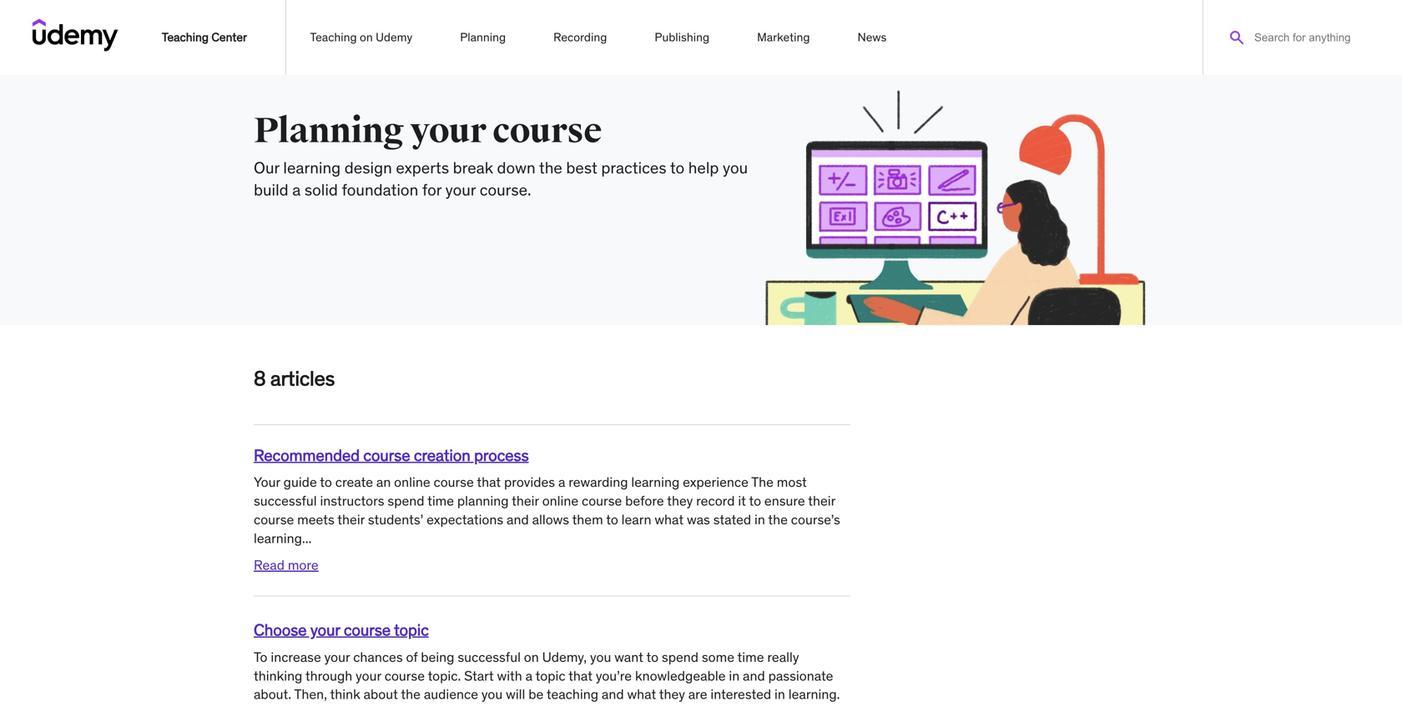 Task type: vqa. For each thing, say whether or not it's contained in the screenshot.
Instructor community Get support and inspiration from new and experienced instructors.
no



Task type: locate. For each thing, give the bounding box(es) containing it.
next,
[[254, 705, 285, 707]]

udemy
[[376, 30, 412, 45]]

expectations
[[427, 512, 503, 529]]

to right guide
[[320, 474, 332, 491]]

1 vertical spatial what
[[627, 687, 656, 704]]

in right stated on the bottom
[[754, 512, 765, 529]]

help
[[688, 158, 719, 178]]

they up the "was"
[[667, 493, 693, 510]]

what down you're
[[627, 687, 656, 704]]

1 horizontal spatial and
[[602, 687, 624, 704]]

1 horizontal spatial learning
[[631, 474, 680, 491]]

online right an
[[394, 474, 430, 491]]

1 horizontal spatial in
[[754, 512, 765, 529]]

time inside to increase your chances of being successful on udemy, you want to spend some time really thinking through your course topic. start with a topic that you're knowledgeable in and passionate about. then, think about the audience you will be teaching and what they are interested in learning. next, use tools specific to...
[[737, 649, 764, 666]]

best
[[566, 158, 597, 178]]

0 vertical spatial they
[[667, 493, 693, 510]]

2 vertical spatial the
[[401, 687, 421, 704]]

time left really at the bottom of page
[[737, 649, 764, 666]]

0 horizontal spatial planning
[[254, 109, 404, 153]]

1 horizontal spatial the
[[539, 158, 562, 178]]

to left help
[[670, 158, 684, 178]]

1 vertical spatial successful
[[458, 649, 521, 666]]

0 vertical spatial that
[[477, 474, 501, 491]]

1 horizontal spatial successful
[[458, 649, 521, 666]]

recommended
[[254, 446, 360, 466]]

a right with
[[526, 668, 533, 685]]

planning for planning
[[460, 30, 506, 45]]

you right help
[[723, 158, 748, 178]]

topic up of at the bottom left of page
[[394, 621, 429, 641]]

successful down guide
[[254, 493, 317, 510]]

udemy logo image
[[33, 19, 118, 51]]

build
[[254, 180, 289, 200]]

1 vertical spatial and
[[743, 668, 765, 685]]

0 horizontal spatial a
[[292, 180, 301, 200]]

learn
[[621, 512, 651, 529]]

successful
[[254, 493, 317, 510], [458, 649, 521, 666]]

their down instructors
[[337, 512, 365, 529]]

what left the "was"
[[655, 512, 684, 529]]

some
[[702, 649, 734, 666]]

0 vertical spatial you
[[723, 158, 748, 178]]

1 horizontal spatial that
[[568, 668, 593, 685]]

publishing link
[[654, 21, 710, 54]]

learning inside planning your course our learning design experts break down the best practices to help you build a solid foundation for your course.
[[283, 158, 341, 178]]

learning.
[[788, 687, 840, 704]]

2 horizontal spatial a
[[558, 474, 565, 491]]

0 horizontal spatial topic
[[394, 621, 429, 641]]

a left solid
[[292, 180, 301, 200]]

to right want
[[646, 649, 659, 666]]

spend up students'
[[388, 493, 424, 510]]

0 horizontal spatial that
[[477, 474, 501, 491]]

their
[[512, 493, 539, 510], [808, 493, 835, 510], [337, 512, 365, 529]]

2 horizontal spatial and
[[743, 668, 765, 685]]

choose your course topic
[[254, 621, 429, 641]]

the left best
[[539, 158, 562, 178]]

1 horizontal spatial teaching
[[310, 30, 357, 45]]

1 vertical spatial a
[[558, 474, 565, 491]]

you up you're
[[590, 649, 611, 666]]

1 vertical spatial they
[[659, 687, 685, 704]]

1 horizontal spatial time
[[737, 649, 764, 666]]

successful up start
[[458, 649, 521, 666]]

1 horizontal spatial on
[[524, 649, 539, 666]]

0 vertical spatial time
[[427, 493, 454, 510]]

0 vertical spatial learning
[[283, 158, 341, 178]]

course inside to increase your chances of being successful on udemy, you want to spend some time really thinking through your course topic. start with a topic that you're knowledgeable in and passionate about. then, think about the audience you will be teaching and what they are interested in learning. next, use tools specific to...
[[385, 668, 425, 685]]

with
[[497, 668, 522, 685]]

they inside to increase your chances of being successful on udemy, you want to spend some time really thinking through your course topic. start with a topic that you're knowledgeable in and passionate about. then, think about the audience you will be teaching and what they are interested in learning. next, use tools specific to...
[[659, 687, 685, 704]]

for
[[422, 180, 442, 200]]

0 vertical spatial planning
[[460, 30, 506, 45]]

0 horizontal spatial teaching
[[162, 30, 209, 45]]

1 horizontal spatial a
[[526, 668, 533, 685]]

the inside planning your course our learning design experts break down the best practices to help you build a solid foundation for your course.
[[539, 158, 562, 178]]

online up allows at bottom left
[[542, 493, 578, 510]]

more
[[288, 557, 319, 574]]

spend up knowledgeable
[[662, 649, 699, 666]]

1 horizontal spatial topic
[[536, 668, 565, 685]]

they down knowledgeable
[[659, 687, 685, 704]]

your up increase
[[310, 621, 340, 641]]

in up interested
[[729, 668, 740, 685]]

0 vertical spatial a
[[292, 180, 301, 200]]

time
[[427, 493, 454, 510], [737, 649, 764, 666]]

1 vertical spatial you
[[590, 649, 611, 666]]

on left udemy
[[360, 30, 373, 45]]

use
[[288, 705, 310, 707]]

topic down the 'udemy,'
[[536, 668, 565, 685]]

start
[[464, 668, 494, 685]]

0 horizontal spatial the
[[401, 687, 421, 704]]

before
[[625, 493, 664, 510]]

on left the 'udemy,'
[[524, 649, 539, 666]]

2 vertical spatial a
[[526, 668, 533, 685]]

about
[[364, 687, 398, 704]]

and up interested
[[743, 668, 765, 685]]

you
[[723, 158, 748, 178], [590, 649, 611, 666], [481, 687, 503, 704]]

create
[[335, 474, 373, 491]]

course inside planning your course our learning design experts break down the best practices to help you build a solid foundation for your course.
[[492, 109, 602, 153]]

1 vertical spatial learning
[[631, 474, 680, 491]]

0 vertical spatial the
[[539, 158, 562, 178]]

course down of at the bottom left of page
[[385, 668, 425, 685]]

2 vertical spatial and
[[602, 687, 624, 704]]

0 vertical spatial spend
[[388, 493, 424, 510]]

1 vertical spatial the
[[768, 512, 788, 529]]

your down "chances"
[[356, 668, 381, 685]]

the
[[539, 158, 562, 178], [768, 512, 788, 529], [401, 687, 421, 704]]

news
[[858, 30, 887, 45]]

and down you're
[[602, 687, 624, 704]]

the
[[751, 474, 774, 491]]

planning
[[460, 30, 506, 45], [254, 109, 404, 153]]

0 horizontal spatial time
[[427, 493, 454, 510]]

1 vertical spatial on
[[524, 649, 539, 666]]

1 teaching from the left
[[162, 30, 209, 45]]

teaching for teaching on udemy
[[310, 30, 357, 45]]

to inside planning your course our learning design experts break down the best practices to help you build a solid foundation for your course.
[[670, 158, 684, 178]]

teaching
[[162, 30, 209, 45], [310, 30, 357, 45]]

what
[[655, 512, 684, 529], [627, 687, 656, 704]]

to
[[254, 649, 267, 666]]

their down provides
[[512, 493, 539, 510]]

that inside the your guide to create an online course that provides a rewarding learning experience the most successful instructors spend time planning their online course before they record it to ensure their course meets their students' expectations and allows them to learn what was stated in the course's learning...
[[477, 474, 501, 491]]

learning up solid
[[283, 158, 341, 178]]

2 horizontal spatial in
[[775, 687, 785, 704]]

1 horizontal spatial spend
[[662, 649, 699, 666]]

and
[[507, 512, 529, 529], [743, 668, 765, 685], [602, 687, 624, 704]]

to increase your chances of being successful on udemy, you want to spend some time really thinking through your course topic. start with a topic that you're knowledgeable in and passionate about. then, think about the audience you will be teaching and what they are interested in learning. next, use tools specific to...
[[254, 649, 840, 707]]

2 teaching from the left
[[310, 30, 357, 45]]

solid
[[305, 180, 338, 200]]

2 horizontal spatial you
[[723, 158, 748, 178]]

center
[[211, 30, 247, 45]]

0 horizontal spatial online
[[394, 474, 430, 491]]

1 vertical spatial topic
[[536, 668, 565, 685]]

that
[[477, 474, 501, 491], [568, 668, 593, 685]]

0 vertical spatial online
[[394, 474, 430, 491]]

chances
[[353, 649, 403, 666]]

on inside to increase your chances of being successful on udemy, you want to spend some time really thinking through your course topic. start with a topic that you're knowledgeable in and passionate about. then, think about the audience you will be teaching and what they are interested in learning. next, use tools specific to...
[[524, 649, 539, 666]]

a right provides
[[558, 474, 565, 491]]

spend inside to increase your chances of being successful on udemy, you want to spend some time really thinking through your course topic. start with a topic that you're knowledgeable in and passionate about. then, think about the audience you will be teaching and what they are interested in learning. next, use tools specific to...
[[662, 649, 699, 666]]

1 vertical spatial planning
[[254, 109, 404, 153]]

learning
[[283, 158, 341, 178], [631, 474, 680, 491]]

articles
[[270, 366, 335, 391]]

spend inside the your guide to create an online course that provides a rewarding learning experience the most successful instructors spend time planning their online course before they record it to ensure their course meets their students' expectations and allows them to learn what was stated in the course's learning...
[[388, 493, 424, 510]]

1 horizontal spatial planning
[[460, 30, 506, 45]]

about.
[[254, 687, 291, 704]]

1 vertical spatial online
[[542, 493, 578, 510]]

specific
[[345, 705, 391, 707]]

their up course's
[[808, 493, 835, 510]]

0 vertical spatial successful
[[254, 493, 317, 510]]

you down start
[[481, 687, 503, 704]]

0 horizontal spatial learning
[[283, 158, 341, 178]]

planning inside planning your course our learning design experts break down the best practices to help you build a solid foundation for your course.
[[254, 109, 404, 153]]

0 vertical spatial in
[[754, 512, 765, 529]]

the inside to increase your chances of being successful on udemy, you want to spend some time really thinking through your course topic. start with a topic that you're knowledgeable in and passionate about. then, think about the audience you will be teaching and what they are interested in learning. next, use tools specific to...
[[401, 687, 421, 704]]

2 vertical spatial you
[[481, 687, 503, 704]]

0 horizontal spatial successful
[[254, 493, 317, 510]]

experience
[[683, 474, 749, 491]]

a inside to increase your chances of being successful on udemy, you want to spend some time really thinking through your course topic. start with a topic that you're knowledgeable in and passionate about. then, think about the audience you will be teaching and what they are interested in learning. next, use tools specific to...
[[526, 668, 533, 685]]

time inside the your guide to create an online course that provides a rewarding learning experience the most successful instructors spend time planning their online course before they record it to ensure their course meets their students' expectations and allows them to learn what was stated in the course's learning...
[[427, 493, 454, 510]]

will
[[506, 687, 525, 704]]

1 vertical spatial that
[[568, 668, 593, 685]]

meets
[[297, 512, 334, 529]]

course up down
[[492, 109, 602, 153]]

passionate
[[768, 668, 833, 685]]

2 horizontal spatial their
[[808, 493, 835, 510]]

the up the to...
[[401, 687, 421, 704]]

in
[[754, 512, 765, 529], [729, 668, 740, 685], [775, 687, 785, 704]]

8
[[254, 366, 266, 391]]

0 vertical spatial topic
[[394, 621, 429, 641]]

to
[[670, 158, 684, 178], [320, 474, 332, 491], [749, 493, 761, 510], [606, 512, 618, 529], [646, 649, 659, 666]]

0 vertical spatial what
[[655, 512, 684, 529]]

Search for anything text field
[[1237, 28, 1375, 48]]

planning for planning your course our learning design experts break down the best practices to help you build a solid foundation for your course.
[[254, 109, 404, 153]]

planning
[[457, 493, 509, 510]]

that up 'teaching'
[[568, 668, 593, 685]]

learning up before
[[631, 474, 680, 491]]

0 horizontal spatial and
[[507, 512, 529, 529]]

audience
[[424, 687, 478, 704]]

1 vertical spatial spend
[[662, 649, 699, 666]]

in down passionate
[[775, 687, 785, 704]]

tools
[[312, 705, 342, 707]]

online
[[394, 474, 430, 491], [542, 493, 578, 510]]

the down ensure
[[768, 512, 788, 529]]

they
[[667, 493, 693, 510], [659, 687, 685, 704]]

our
[[254, 158, 279, 178]]

teaching center
[[162, 30, 247, 45]]

0 horizontal spatial spend
[[388, 493, 424, 510]]

want
[[614, 649, 643, 666]]

2 horizontal spatial the
[[768, 512, 788, 529]]

1 vertical spatial time
[[737, 649, 764, 666]]

0 vertical spatial and
[[507, 512, 529, 529]]

0 vertical spatial on
[[360, 30, 373, 45]]

publishing
[[655, 30, 709, 45]]

course up "chances"
[[344, 621, 391, 641]]

teaching center link
[[162, 30, 247, 45]]

and left allows at bottom left
[[507, 512, 529, 529]]

choose your course topic link
[[254, 621, 429, 641]]

time up expectations
[[427, 493, 454, 510]]

in inside the your guide to create an online course that provides a rewarding learning experience the most successful instructors spend time planning their online course before they record it to ensure their course meets their students' expectations and allows them to learn what was stated in the course's learning...
[[754, 512, 765, 529]]

of
[[406, 649, 418, 666]]

your
[[410, 109, 486, 153], [445, 180, 476, 200], [310, 621, 340, 641], [324, 649, 350, 666], [356, 668, 381, 685]]

your down break
[[445, 180, 476, 200]]

that up planning
[[477, 474, 501, 491]]

teaching left udemy
[[310, 30, 357, 45]]

0 horizontal spatial in
[[729, 668, 740, 685]]

course.
[[480, 180, 531, 200]]

on
[[360, 30, 373, 45], [524, 649, 539, 666]]

a inside the your guide to create an online course that provides a rewarding learning experience the most successful instructors spend time planning their online course before they record it to ensure their course meets their students' expectations and allows them to learn what was stated in the course's learning...
[[558, 474, 565, 491]]

teaching left the center
[[162, 30, 209, 45]]



Task type: describe. For each thing, give the bounding box(es) containing it.
break
[[453, 158, 493, 178]]

your guide to create an online course that provides a rewarding learning experience the most successful instructors spend time planning their online course before they record it to ensure their course meets their students' expectations and allows them to learn what was stated in the course's learning...
[[254, 474, 840, 547]]

provides
[[504, 474, 555, 491]]

the inside the your guide to create an online course that provides a rewarding learning experience the most successful instructors spend time planning their online course before they record it to ensure their course meets their students' expectations and allows them to learn what was stated in the course's learning...
[[768, 512, 788, 529]]

foundation
[[342, 180, 418, 200]]

0 horizontal spatial their
[[337, 512, 365, 529]]

course up an
[[363, 446, 410, 466]]

course up learning...
[[254, 512, 294, 529]]

topic inside to increase your chances of being successful on udemy, you want to spend some time really thinking through your course topic. start with a topic that you're knowledgeable in and passionate about. then, think about the audience you will be teaching and what they are interested in learning. next, use tools specific to...
[[536, 668, 565, 685]]

a inside planning your course our learning design experts break down the best practices to help you build a solid foundation for your course.
[[292, 180, 301, 200]]

rewarding
[[569, 474, 628, 491]]

you inside planning your course our learning design experts break down the best practices to help you build a solid foundation for your course.
[[723, 158, 748, 178]]

them
[[572, 512, 603, 529]]

students'
[[368, 512, 423, 529]]

design
[[345, 158, 392, 178]]

1 vertical spatial in
[[729, 668, 740, 685]]

to...
[[394, 705, 416, 707]]

then,
[[294, 687, 327, 704]]

an
[[376, 474, 391, 491]]

thinking
[[254, 668, 302, 685]]

recommended course creation process link
[[254, 446, 529, 466]]

think
[[330, 687, 360, 704]]

teaching for teaching center
[[162, 30, 209, 45]]

experts
[[396, 158, 449, 178]]

knowledgeable
[[635, 668, 726, 685]]

topic.
[[428, 668, 461, 685]]

are
[[688, 687, 707, 704]]

instructors
[[320, 493, 384, 510]]

to right it
[[749, 493, 761, 510]]

read
[[254, 557, 285, 574]]

learning...
[[254, 530, 312, 547]]

you're
[[596, 668, 632, 685]]

most
[[777, 474, 807, 491]]

course down rewarding
[[582, 493, 622, 510]]

increase
[[271, 649, 321, 666]]

0 horizontal spatial on
[[360, 30, 373, 45]]

marketing link
[[756, 21, 811, 54]]

they inside the your guide to create an online course that provides a rewarding learning experience the most successful instructors spend time planning their online course before they record it to ensure their course meets their students' expectations and allows them to learn what was stated in the course's learning...
[[667, 493, 693, 510]]

record
[[696, 493, 735, 510]]

what inside the your guide to create an online course that provides a rewarding learning experience the most successful instructors spend time planning their online course before they record it to ensure their course meets their students' expectations and allows them to learn what was stated in the course's learning...
[[655, 512, 684, 529]]

your up through
[[324, 649, 350, 666]]

stated
[[713, 512, 751, 529]]

down
[[497, 158, 536, 178]]

be
[[528, 687, 544, 704]]

learning inside the your guide to create an online course that provides a rewarding learning experience the most successful instructors spend time planning their online course before they record it to ensure their course meets their students' expectations and allows them to learn what was stated in the course's learning...
[[631, 474, 680, 491]]

to inside to increase your chances of being successful on udemy, you want to spend some time really thinking through your course topic. start with a topic that you're knowledgeable in and passionate about. then, think about the audience you will be teaching and what they are interested in learning. next, use tools specific to...
[[646, 649, 659, 666]]

1 horizontal spatial you
[[590, 649, 611, 666]]

choose
[[254, 621, 307, 641]]

successful inside the your guide to create an online course that provides a rewarding learning experience the most successful instructors spend time planning their online course before they record it to ensure their course meets their students' expectations and allows them to learn what was stated in the course's learning...
[[254, 493, 317, 510]]

read more link
[[254, 557, 319, 574]]

news link
[[857, 21, 887, 54]]

being
[[421, 649, 454, 666]]

0 horizontal spatial you
[[481, 687, 503, 704]]

your up break
[[410, 109, 486, 153]]

ensure
[[764, 493, 805, 510]]

read more
[[254, 557, 319, 574]]

what inside to increase your chances of being successful on udemy, you want to spend some time really thinking through your course topic. start with a topic that you're knowledgeable in and passionate about. then, think about the audience you will be teaching and what they are interested in learning. next, use tools specific to...
[[627, 687, 656, 704]]

guide
[[283, 474, 317, 491]]

your
[[254, 474, 280, 491]]

udemy,
[[542, 649, 587, 666]]

creation
[[414, 446, 470, 466]]

allows
[[532, 512, 569, 529]]

was
[[687, 512, 710, 529]]

course's
[[791, 512, 840, 529]]

it
[[738, 493, 746, 510]]

successful inside to increase your chances of being successful on udemy, you want to spend some time really thinking through your course topic. start with a topic that you're knowledgeable in and passionate about. then, think about the audience you will be teaching and what they are interested in learning. next, use tools specific to...
[[458, 649, 521, 666]]

teaching on udemy
[[310, 30, 412, 45]]

process
[[474, 446, 529, 466]]

1 horizontal spatial their
[[512, 493, 539, 510]]

practices
[[601, 158, 667, 178]]

8 articles
[[254, 366, 335, 391]]

to left learn
[[606, 512, 618, 529]]

through
[[305, 668, 352, 685]]

really
[[767, 649, 799, 666]]

2 vertical spatial in
[[775, 687, 785, 704]]

recommended course creation process
[[254, 446, 529, 466]]

that inside to increase your chances of being successful on udemy, you want to spend some time really thinking through your course topic. start with a topic that you're knowledgeable in and passionate about. then, think about the audience you will be teaching and what they are interested in learning. next, use tools specific to...
[[568, 668, 593, 685]]

planning your course our learning design experts break down the best practices to help you build a solid foundation for your course.
[[254, 109, 748, 200]]

course down creation
[[434, 474, 474, 491]]

teaching
[[547, 687, 598, 704]]

marketing
[[757, 30, 810, 45]]

teaching on udemy link
[[309, 21, 413, 54]]

1 horizontal spatial online
[[542, 493, 578, 510]]

planning link
[[459, 21, 507, 54]]

and inside the your guide to create an online course that provides a rewarding learning experience the most successful instructors spend time planning their online course before they record it to ensure their course meets their students' expectations and allows them to learn what was stated in the course's learning...
[[507, 512, 529, 529]]

recording
[[553, 30, 607, 45]]

interested
[[711, 687, 771, 704]]



